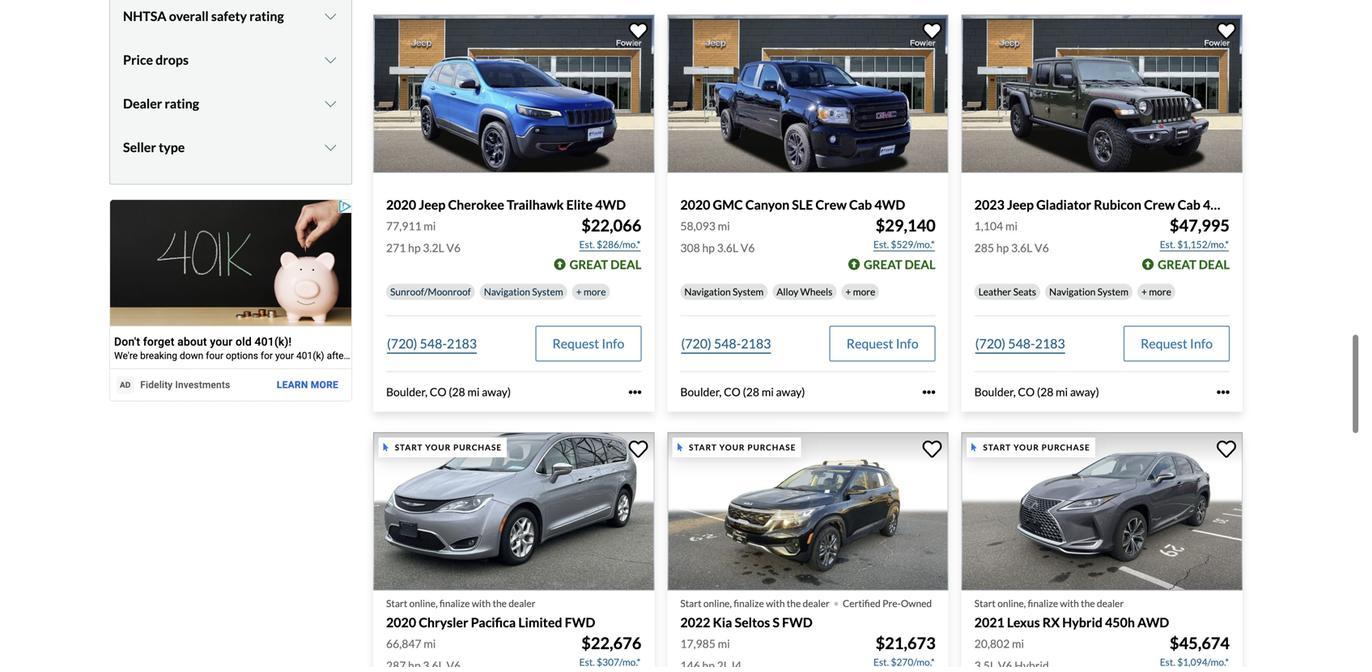Task type: locate. For each thing, give the bounding box(es) containing it.
1 chevron down image from the top
[[323, 10, 338, 23]]

1 horizontal spatial online,
[[703, 597, 732, 609]]

2 horizontal spatial more
[[1149, 286, 1171, 298]]

4wd up $29,140
[[875, 197, 905, 212]]

2 dealer from the left
[[803, 597, 830, 609]]

jeep for $22,066
[[419, 197, 446, 212]]

co
[[430, 385, 447, 399], [724, 385, 741, 399], [1018, 385, 1035, 399]]

1 request info from the left
[[552, 336, 624, 351]]

2 horizontal spatial request info
[[1141, 336, 1213, 351]]

1 horizontal spatial request
[[847, 336, 893, 351]]

request for $22,066
[[552, 336, 599, 351]]

1 est. from the left
[[579, 238, 595, 250]]

chevron down image inside the dealer rating dropdown button
[[323, 97, 338, 110]]

mi inside 77,911 mi 271 hp 3.2l v6
[[424, 219, 436, 233]]

1 ellipsis h image from the left
[[629, 386, 641, 399]]

chevron down image
[[323, 10, 338, 23], [323, 54, 338, 67], [323, 97, 338, 110]]

limited
[[518, 614, 562, 630]]

est. inside $22,066 est. $286/mo.*
[[579, 238, 595, 250]]

finalize inside start online, finalize with the dealer 2021 lexus rx hybrid 450h awd
[[1028, 597, 1058, 609]]

great down the est. $529/mo.* button
[[864, 257, 902, 272]]

hp inside 77,911 mi 271 hp 3.2l v6
[[408, 241, 421, 255]]

3 dealer from the left
[[1097, 597, 1124, 609]]

the left ·
[[787, 597, 801, 609]]

2020 for $22,066
[[386, 197, 416, 212]]

2 jeep from the left
[[1007, 197, 1034, 212]]

1 (720) 548-2183 button from the left
[[386, 326, 478, 361]]

pre-
[[882, 597, 901, 609]]

3 start your purchase from the left
[[983, 443, 1090, 452]]

1 2183 from the left
[[447, 336, 477, 351]]

deal down $286/mo.*
[[611, 257, 641, 272]]

548-
[[420, 336, 447, 351], [714, 336, 741, 351], [1008, 336, 1035, 351]]

2 system from the left
[[733, 286, 764, 298]]

leather
[[979, 286, 1011, 298]]

3.6l inside 58,093 mi 308 hp 3.6l v6
[[717, 241, 738, 255]]

1 horizontal spatial boulder, co (28 mi away)
[[680, 385, 805, 399]]

3 boulder, from the left
[[974, 385, 1016, 399]]

2 horizontal spatial dealer
[[1097, 597, 1124, 609]]

3.6l for $47,995
[[1011, 241, 1033, 255]]

0 horizontal spatial purchase
[[453, 443, 502, 452]]

1 online, from the left
[[409, 597, 438, 609]]

est. down $22,066
[[579, 238, 595, 250]]

ellipsis h image
[[629, 386, 641, 399], [923, 386, 936, 399]]

2 start your purchase from the left
[[689, 443, 796, 452]]

1 horizontal spatial with
[[766, 597, 785, 609]]

3.6l right 308
[[717, 241, 738, 255]]

v6 inside 58,093 mi 308 hp 3.6l v6
[[741, 241, 755, 255]]

boulder, co (28 mi away)
[[386, 385, 511, 399], [680, 385, 805, 399], [974, 385, 1099, 399]]

0 horizontal spatial boulder,
[[386, 385, 428, 399]]

1 boulder, from the left
[[386, 385, 428, 399]]

3 info from the left
[[1190, 336, 1213, 351]]

2 request info from the left
[[847, 336, 919, 351]]

2 navigation from the left
[[684, 286, 731, 298]]

3 great from the left
[[1158, 257, 1196, 272]]

chevron down image inside the price drops dropdown button
[[323, 54, 338, 67]]

1 hp from the left
[[408, 241, 421, 255]]

with for 2021
[[1060, 597, 1079, 609]]

0 horizontal spatial mouse pointer image
[[383, 443, 388, 451]]

1 horizontal spatial 2183
[[741, 336, 771, 351]]

2 horizontal spatial navigation system
[[1049, 286, 1128, 298]]

548- for $47,995
[[1008, 336, 1035, 351]]

finalize inside start online, finalize with the dealer 2020 chrysler pacifica limited fwd
[[439, 597, 470, 609]]

(720) 548-2183 for $22,066
[[387, 336, 477, 351]]

boulder, for $29,140
[[680, 385, 722, 399]]

online, inside start online, finalize with the dealer 2021 lexus rx hybrid 450h awd
[[998, 597, 1026, 609]]

2183 for $22,066
[[447, 336, 477, 351]]

+
[[576, 286, 582, 298], [845, 286, 851, 298], [1141, 286, 1147, 298]]

request for $29,140
[[847, 336, 893, 351]]

1 horizontal spatial your
[[719, 443, 745, 452]]

2020 up 77,911
[[386, 197, 416, 212]]

2 horizontal spatial great
[[1158, 257, 1196, 272]]

1 request info button from the left
[[535, 326, 641, 361]]

1 great from the left
[[570, 257, 608, 272]]

2 (720) 548-2183 from the left
[[681, 336, 771, 351]]

more
[[584, 286, 606, 298], [853, 286, 875, 298], [1149, 286, 1171, 298]]

hp right 285
[[996, 241, 1009, 255]]

dealer rating button
[[123, 84, 338, 124]]

est. inside $47,995 est. $1,152/mo.*
[[1160, 238, 1175, 250]]

3 deal from the left
[[1199, 257, 1230, 272]]

the up pacifica
[[493, 597, 507, 609]]

1 horizontal spatial (720)
[[681, 336, 711, 351]]

with up hybrid
[[1060, 597, 1079, 609]]

v6 down the gmc
[[741, 241, 755, 255]]

1 navigation from the left
[[484, 286, 530, 298]]

3.6l
[[717, 241, 738, 255], [1011, 241, 1033, 255]]

4wd for $47,995
[[1203, 197, 1234, 212]]

2 request from the left
[[847, 336, 893, 351]]

est. for $29,140
[[873, 238, 889, 250]]

hp inside 58,093 mi 308 hp 3.6l v6
[[702, 241, 715, 255]]

(720) for $29,140
[[681, 336, 711, 351]]

1 horizontal spatial more
[[853, 286, 875, 298]]

2 horizontal spatial +
[[1141, 286, 1147, 298]]

1 horizontal spatial crew
[[1144, 197, 1175, 212]]

nhtsa
[[123, 8, 166, 24]]

2 + more from the left
[[845, 286, 875, 298]]

request for $47,995
[[1141, 336, 1188, 351]]

mi inside 58,093 mi 308 hp 3.6l v6
[[718, 219, 730, 233]]

more right wheels in the right top of the page
[[853, 286, 875, 298]]

548- for $22,066
[[420, 336, 447, 351]]

great for $47,995
[[1158, 257, 1196, 272]]

3 more from the left
[[1149, 286, 1171, 298]]

est. for $47,995
[[1160, 238, 1175, 250]]

boulder, for $47,995
[[974, 385, 1016, 399]]

0 horizontal spatial + more
[[576, 286, 606, 298]]

0 horizontal spatial your
[[425, 443, 451, 452]]

more down est. $286/mo.* button
[[584, 286, 606, 298]]

2 horizontal spatial the
[[1081, 597, 1095, 609]]

1 jeep from the left
[[419, 197, 446, 212]]

0 horizontal spatial finalize
[[439, 597, 470, 609]]

1 cab from the left
[[849, 197, 872, 212]]

request info button for $22,066
[[535, 326, 641, 361]]

away) for $47,995
[[1070, 385, 1099, 399]]

0 horizontal spatial away)
[[482, 385, 511, 399]]

0 horizontal spatial more
[[584, 286, 606, 298]]

1 horizontal spatial info
[[896, 336, 919, 351]]

1 horizontal spatial request info
[[847, 336, 919, 351]]

3 navigation from the left
[[1049, 286, 1096, 298]]

2020 up 58,093
[[680, 197, 710, 212]]

1 horizontal spatial jeep
[[1007, 197, 1034, 212]]

great down est. $1,152/mo.* button
[[1158, 257, 1196, 272]]

jeep
[[419, 197, 446, 212], [1007, 197, 1034, 212]]

crew for $29,140
[[816, 197, 847, 212]]

with up pacifica
[[472, 597, 491, 609]]

rating inside dropdown button
[[165, 96, 199, 111]]

1 great deal from the left
[[570, 257, 641, 272]]

1,104
[[974, 219, 1003, 233]]

3 great deal from the left
[[1158, 257, 1230, 272]]

great deal for $47,995
[[1158, 257, 1230, 272]]

1 horizontal spatial boulder,
[[680, 385, 722, 399]]

2 horizontal spatial request
[[1141, 336, 1188, 351]]

1 horizontal spatial 4wd
[[875, 197, 905, 212]]

request info for $22,066
[[552, 336, 624, 351]]

start your purchase
[[395, 443, 502, 452], [689, 443, 796, 452], [983, 443, 1090, 452]]

3 request info button from the left
[[1124, 326, 1230, 361]]

4wd up $22,066
[[595, 197, 626, 212]]

2 horizontal spatial 4wd
[[1203, 197, 1234, 212]]

0 horizontal spatial request
[[552, 336, 599, 351]]

finalize
[[439, 597, 470, 609], [734, 597, 764, 609], [1028, 597, 1058, 609]]

away) for $22,066
[[482, 385, 511, 399]]

2 horizontal spatial system
[[1097, 286, 1128, 298]]

2 (720) 548-2183 button from the left
[[680, 326, 772, 361]]

purchase
[[453, 443, 502, 452], [747, 443, 796, 452], [1042, 443, 1090, 452]]

1 horizontal spatial hp
[[702, 241, 715, 255]]

2 horizontal spatial (720) 548-2183 button
[[974, 326, 1066, 361]]

1 horizontal spatial fwd
[[782, 614, 813, 630]]

2 finalize from the left
[[734, 597, 764, 609]]

cab up $47,995
[[1178, 197, 1200, 212]]

ellipsis h image
[[1217, 386, 1230, 399]]

with inside start online, finalize with the dealer 2021 lexus rx hybrid 450h awd
[[1060, 597, 1079, 609]]

2 horizontal spatial boulder,
[[974, 385, 1016, 399]]

1 horizontal spatial rating
[[249, 8, 284, 24]]

1 dealer from the left
[[509, 597, 536, 609]]

1 more from the left
[[584, 286, 606, 298]]

1 horizontal spatial the
[[787, 597, 801, 609]]

2 horizontal spatial + more
[[1141, 286, 1171, 298]]

chevron down image inside nhtsa overall safety rating dropdown button
[[323, 10, 338, 23]]

the
[[493, 597, 507, 609], [787, 597, 801, 609], [1081, 597, 1095, 609]]

more for $47,995
[[1149, 286, 1171, 298]]

0 horizontal spatial rating
[[165, 96, 199, 111]]

0 horizontal spatial info
[[602, 336, 624, 351]]

est. $1,152/mo.* button
[[1159, 236, 1230, 253]]

fwd right s
[[782, 614, 813, 630]]

1 horizontal spatial great
[[864, 257, 902, 272]]

mi for 77,911 mi 271 hp 3.2l v6
[[424, 219, 436, 233]]

1 (720) from the left
[[387, 336, 417, 351]]

1 (720) 548-2183 from the left
[[387, 336, 477, 351]]

0 horizontal spatial with
[[472, 597, 491, 609]]

3 with from the left
[[1060, 597, 1079, 609]]

2 + from the left
[[845, 286, 851, 298]]

deal for $29,140
[[905, 257, 936, 272]]

dealer inside start online, finalize with the dealer · certified pre-owned 2022 kia seltos s fwd
[[803, 597, 830, 609]]

navigation down 308
[[684, 286, 731, 298]]

your
[[425, 443, 451, 452], [719, 443, 745, 452], [1014, 443, 1039, 452]]

1 start your purchase from the left
[[395, 443, 502, 452]]

0 horizontal spatial fwd
[[565, 614, 595, 630]]

online, for 2020
[[409, 597, 438, 609]]

1 away) from the left
[[482, 385, 511, 399]]

0 horizontal spatial ellipsis h image
[[629, 386, 641, 399]]

0 horizontal spatial great deal
[[570, 257, 641, 272]]

the up hybrid
[[1081, 597, 1095, 609]]

+ more down est. $1,152/mo.* button
[[1141, 286, 1171, 298]]

2 548- from the left
[[714, 336, 741, 351]]

lexus
[[1007, 614, 1040, 630]]

3 purchase from the left
[[1042, 443, 1090, 452]]

est. $529/mo.* button
[[873, 236, 936, 253]]

1 request from the left
[[552, 336, 599, 351]]

rating right safety
[[249, 8, 284, 24]]

price
[[123, 52, 153, 68]]

+ more down est. $286/mo.* button
[[576, 286, 606, 298]]

rating
[[249, 8, 284, 24], [165, 96, 199, 111]]

hp right 308
[[702, 241, 715, 255]]

great for $22,066
[[570, 257, 608, 272]]

2 horizontal spatial start your purchase
[[983, 443, 1090, 452]]

2 v6 from the left
[[741, 241, 755, 255]]

great deal for $29,140
[[864, 257, 936, 272]]

1 horizontal spatial 548-
[[714, 336, 741, 351]]

est. down $29,140
[[873, 238, 889, 250]]

navigation
[[484, 286, 530, 298], [684, 286, 731, 298], [1049, 286, 1096, 298]]

request info
[[552, 336, 624, 351], [847, 336, 919, 351], [1141, 336, 1213, 351]]

price drops
[[123, 52, 189, 68]]

0 horizontal spatial (720)
[[387, 336, 417, 351]]

2 horizontal spatial great deal
[[1158, 257, 1230, 272]]

1 horizontal spatial great deal
[[864, 257, 936, 272]]

1 horizontal spatial co
[[724, 385, 741, 399]]

3.6l inside the 1,104 mi 285 hp 3.6l v6
[[1011, 241, 1033, 255]]

1 horizontal spatial cab
[[1178, 197, 1200, 212]]

with inside start online, finalize with the dealer · certified pre-owned 2022 kia seltos s fwd
[[766, 597, 785, 609]]

4wd up $47,995
[[1203, 197, 1234, 212]]

2 horizontal spatial est.
[[1160, 238, 1175, 250]]

deal down $529/mo.*
[[905, 257, 936, 272]]

online, up chrysler
[[409, 597, 438, 609]]

0 horizontal spatial great
[[570, 257, 608, 272]]

boulder, co (28 mi away) for $47,995
[[974, 385, 1099, 399]]

1 navigation system from the left
[[484, 286, 563, 298]]

fwd inside start online, finalize with the dealer 2020 chrysler pacifica limited fwd
[[565, 614, 595, 630]]

sarge green clearcoat 2023 jeep gladiator rubicon crew cab 4wd pickup truck four-wheel drive 8-speed automatic image
[[962, 15, 1243, 173]]

3 request info from the left
[[1141, 336, 1213, 351]]

+ more for $22,066
[[576, 286, 606, 298]]

rating right the dealer
[[165, 96, 199, 111]]

1 horizontal spatial purchase
[[747, 443, 796, 452]]

online, up kia
[[703, 597, 732, 609]]

2 est. from the left
[[873, 238, 889, 250]]

2020 up 66,847
[[386, 614, 416, 630]]

mouse pointer image for 2020
[[383, 443, 388, 451]]

est. inside $29,140 est. $529/mo.*
[[873, 238, 889, 250]]

1 horizontal spatial ellipsis h image
[[923, 386, 936, 399]]

0 horizontal spatial jeep
[[419, 197, 446, 212]]

2 horizontal spatial info
[[1190, 336, 1213, 351]]

0 horizontal spatial crew
[[816, 197, 847, 212]]

great deal down the est. $529/mo.* button
[[864, 257, 936, 272]]

1 horizontal spatial away)
[[776, 385, 805, 399]]

1 the from the left
[[493, 597, 507, 609]]

cab
[[849, 197, 872, 212], [1178, 197, 1200, 212]]

1 + more from the left
[[576, 286, 606, 298]]

away)
[[482, 385, 511, 399], [776, 385, 805, 399], [1070, 385, 1099, 399]]

2 your from the left
[[719, 443, 745, 452]]

the inside start online, finalize with the dealer · certified pre-owned 2022 kia seltos s fwd
[[787, 597, 801, 609]]

3 548- from the left
[[1008, 336, 1035, 351]]

271
[[386, 241, 406, 255]]

the inside start online, finalize with the dealer 2021 lexus rx hybrid 450h awd
[[1081, 597, 1095, 609]]

(720) 548-2183
[[387, 336, 477, 351], [681, 336, 771, 351], [975, 336, 1065, 351]]

1 horizontal spatial start your purchase
[[689, 443, 796, 452]]

online,
[[409, 597, 438, 609], [703, 597, 732, 609], [998, 597, 1026, 609]]

1 info from the left
[[602, 336, 624, 351]]

0 horizontal spatial system
[[532, 286, 563, 298]]

finalize inside start online, finalize with the dealer · certified pre-owned 2022 kia seltos s fwd
[[734, 597, 764, 609]]

2 great from the left
[[864, 257, 902, 272]]

great deal down est. $1,152/mo.* button
[[1158, 257, 1230, 272]]

3.2l
[[423, 241, 444, 255]]

2 horizontal spatial (720) 548-2183
[[975, 336, 1065, 351]]

2020 gmc canyon sle crew cab 4wd
[[680, 197, 905, 212]]

0 horizontal spatial navigation
[[484, 286, 530, 298]]

308
[[680, 241, 700, 255]]

mouse pointer image for ·
[[677, 443, 682, 451]]

2 horizontal spatial navigation
[[1049, 286, 1096, 298]]

2 horizontal spatial finalize
[[1028, 597, 1058, 609]]

crew right rubicon
[[1144, 197, 1175, 212]]

3.6l right 285
[[1011, 241, 1033, 255]]

·
[[833, 587, 840, 616]]

1 horizontal spatial navigation
[[684, 286, 731, 298]]

0 horizontal spatial (720) 548-2183
[[387, 336, 477, 351]]

dealer
[[509, 597, 536, 609], [803, 597, 830, 609], [1097, 597, 1124, 609]]

2 boulder, co (28 mi away) from the left
[[680, 385, 805, 399]]

1 horizontal spatial finalize
[[734, 597, 764, 609]]

0 horizontal spatial 3.6l
[[717, 241, 738, 255]]

deal down $1,152/mo.*
[[1199, 257, 1230, 272]]

finalize up chrysler
[[439, 597, 470, 609]]

request info button for $29,140
[[830, 326, 936, 361]]

finalize for 2021
[[1028, 597, 1058, 609]]

jeep up 77,911 mi 271 hp 3.2l v6
[[419, 197, 446, 212]]

0 horizontal spatial request info
[[552, 336, 624, 351]]

1 horizontal spatial (28
[[743, 385, 759, 399]]

1 v6 from the left
[[446, 241, 461, 255]]

mi for 1,104 mi 285 hp 3.6l v6
[[1005, 219, 1018, 233]]

(720) 548-2183 button for $22,066
[[386, 326, 478, 361]]

info for $47,995
[[1190, 336, 1213, 351]]

fwd up $22,676
[[565, 614, 595, 630]]

1 deal from the left
[[611, 257, 641, 272]]

v6 inside 77,911 mi 271 hp 3.2l v6
[[446, 241, 461, 255]]

(720) 548-2183 button for $47,995
[[974, 326, 1066, 361]]

2 online, from the left
[[703, 597, 732, 609]]

3 chevron down image from the top
[[323, 97, 338, 110]]

request info for $47,995
[[1141, 336, 1213, 351]]

online, for 2021
[[998, 597, 1026, 609]]

navigation right seats
[[1049, 286, 1096, 298]]

start online, finalize with the dealer 2021 lexus rx hybrid 450h awd
[[974, 597, 1169, 630]]

finalize up the seltos
[[734, 597, 764, 609]]

with up s
[[766, 597, 785, 609]]

2 horizontal spatial purchase
[[1042, 443, 1090, 452]]

dealer inside start online, finalize with the dealer 2021 lexus rx hybrid 450h awd
[[1097, 597, 1124, 609]]

2 horizontal spatial 548-
[[1008, 336, 1035, 351]]

2183
[[447, 336, 477, 351], [741, 336, 771, 351], [1035, 336, 1065, 351]]

1 horizontal spatial + more
[[845, 286, 875, 298]]

start inside start online, finalize with the dealer 2020 chrysler pacifica limited fwd
[[386, 597, 407, 609]]

est. left $1,152/mo.*
[[1160, 238, 1175, 250]]

ellipsis h image for $22,066
[[629, 386, 641, 399]]

with
[[472, 597, 491, 609], [766, 597, 785, 609], [1060, 597, 1079, 609]]

request info button for $47,995
[[1124, 326, 1230, 361]]

2 purchase from the left
[[747, 443, 796, 452]]

4wd
[[595, 197, 626, 212], [875, 197, 905, 212], [1203, 197, 1234, 212]]

start inside start online, finalize with the dealer · certified pre-owned 2022 kia seltos s fwd
[[680, 597, 702, 609]]

nhtsa overall safety rating button
[[123, 0, 338, 37]]

2 (28 from the left
[[743, 385, 759, 399]]

2 horizontal spatial boulder, co (28 mi away)
[[974, 385, 1099, 399]]

cherry black 2022 kia seltos s fwd suv / crossover front-wheel drive automatic image
[[667, 432, 949, 591]]

start your purchase for 2020
[[395, 443, 502, 452]]

0 horizontal spatial v6
[[446, 241, 461, 255]]

3 (720) 548-2183 button from the left
[[974, 326, 1066, 361]]

request info for $29,140
[[847, 336, 919, 351]]

hydro blue pearlcoat 2020 jeep cherokee trailhawk elite 4wd suv / crossover four-wheel drive 9-speed automatic image
[[373, 15, 654, 173]]

great down est. $286/mo.* button
[[570, 257, 608, 272]]

v6 inside the 1,104 mi 285 hp 3.6l v6
[[1035, 241, 1049, 255]]

2 with from the left
[[766, 597, 785, 609]]

2 the from the left
[[787, 597, 801, 609]]

1 boulder, co (28 mi away) from the left
[[386, 385, 511, 399]]

2 vertical spatial chevron down image
[[323, 97, 338, 110]]

navigation right sunroof/moonroof
[[484, 286, 530, 298]]

start inside start online, finalize with the dealer 2021 lexus rx hybrid 450h awd
[[974, 597, 996, 609]]

2 mouse pointer image from the left
[[677, 443, 682, 451]]

with inside start online, finalize with the dealer 2020 chrysler pacifica limited fwd
[[472, 597, 491, 609]]

1 crew from the left
[[816, 197, 847, 212]]

info for $22,066
[[602, 336, 624, 351]]

(28
[[449, 385, 465, 399], [743, 385, 759, 399], [1037, 385, 1054, 399]]

2 crew from the left
[[1144, 197, 1175, 212]]

(720)
[[387, 336, 417, 351], [681, 336, 711, 351], [975, 336, 1006, 351]]

dealer up limited
[[509, 597, 536, 609]]

3 system from the left
[[1097, 286, 1128, 298]]

mi for 58,093 mi 308 hp 3.6l v6
[[718, 219, 730, 233]]

3 + from the left
[[1141, 286, 1147, 298]]

3 online, from the left
[[998, 597, 1026, 609]]

1 548- from the left
[[420, 336, 447, 351]]

450h
[[1105, 614, 1135, 630]]

seller type button
[[123, 127, 338, 168]]

0 horizontal spatial est.
[[579, 238, 595, 250]]

3 est. from the left
[[1160, 238, 1175, 250]]

1 3.6l from the left
[[717, 241, 738, 255]]

77,911 mi 271 hp 3.2l v6
[[386, 219, 461, 255]]

2 3.6l from the left
[[1011, 241, 1033, 255]]

2 horizontal spatial with
[[1060, 597, 1079, 609]]

0 vertical spatial chevron down image
[[323, 10, 338, 23]]

0 horizontal spatial deal
[[611, 257, 641, 272]]

chrysler
[[419, 614, 468, 630]]

1 horizontal spatial navigation system
[[684, 286, 764, 298]]

onyx black 2020 gmc canyon sle crew cab 4wd pickup truck four-wheel drive 8-speed automatic image
[[667, 15, 949, 173]]

fwd
[[565, 614, 595, 630], [782, 614, 813, 630]]

crew right sle
[[816, 197, 847, 212]]

info
[[602, 336, 624, 351], [896, 336, 919, 351], [1190, 336, 1213, 351]]

dealer up 450h
[[1097, 597, 1124, 609]]

mi inside the 1,104 mi 285 hp 3.6l v6
[[1005, 219, 1018, 233]]

3 the from the left
[[1081, 597, 1095, 609]]

navigation system for $47,995
[[1049, 286, 1128, 298]]

2 away) from the left
[[776, 385, 805, 399]]

finalize up rx
[[1028, 597, 1058, 609]]

+ for $22,066
[[576, 286, 582, 298]]

online, inside start online, finalize with the dealer 2020 chrysler pacifica limited fwd
[[409, 597, 438, 609]]

1 mouse pointer image from the left
[[383, 443, 388, 451]]

with for 2020
[[472, 597, 491, 609]]

3 your from the left
[[1014, 443, 1039, 452]]

2 horizontal spatial online,
[[998, 597, 1026, 609]]

hybrid
[[1062, 614, 1103, 630]]

3 (720) from the left
[[975, 336, 1006, 351]]

(720) for $47,995
[[975, 336, 1006, 351]]

2 (720) from the left
[[681, 336, 711, 351]]

hp right 271
[[408, 241, 421, 255]]

1 with from the left
[[472, 597, 491, 609]]

great deal down est. $286/mo.* button
[[570, 257, 641, 272]]

deal
[[611, 257, 641, 272], [905, 257, 936, 272], [1199, 257, 1230, 272]]

dealer left ·
[[803, 597, 830, 609]]

great deal
[[570, 257, 641, 272], [864, 257, 936, 272], [1158, 257, 1230, 272]]

2 boulder, from the left
[[680, 385, 722, 399]]

cab right sle
[[849, 197, 872, 212]]

2183 for $47,995
[[1035, 336, 1065, 351]]

billet silver metallic clearcoat 2020 chrysler pacifica limited fwd minivan front-wheel drive 9-speed automatic image
[[373, 432, 654, 591]]

1 your from the left
[[425, 443, 451, 452]]

3 (28 from the left
[[1037, 385, 1054, 399]]

2 request info button from the left
[[830, 326, 936, 361]]

navigation for $47,995
[[1049, 286, 1096, 298]]

1 horizontal spatial dealer
[[803, 597, 830, 609]]

v6 right 3.2l
[[446, 241, 461, 255]]

the inside start online, finalize with the dealer 2020 chrysler pacifica limited fwd
[[493, 597, 507, 609]]

2 fwd from the left
[[782, 614, 813, 630]]

2 horizontal spatial 2183
[[1035, 336, 1065, 351]]

+ for $29,140
[[845, 286, 851, 298]]

0 horizontal spatial cab
[[849, 197, 872, 212]]

2 4wd from the left
[[875, 197, 905, 212]]

+ for $47,995
[[1141, 286, 1147, 298]]

0 horizontal spatial 2183
[[447, 336, 477, 351]]

1 horizontal spatial (720) 548-2183
[[681, 336, 771, 351]]

0 horizontal spatial co
[[430, 385, 447, 399]]

2 horizontal spatial your
[[1014, 443, 1039, 452]]

co for $47,995
[[1018, 385, 1035, 399]]

3 (720) 548-2183 from the left
[[975, 336, 1065, 351]]

safety
[[211, 8, 247, 24]]

1 system from the left
[[532, 286, 563, 298]]

2 great deal from the left
[[864, 257, 936, 272]]

3 v6 from the left
[[1035, 241, 1049, 255]]

2 ellipsis h image from the left
[[923, 386, 936, 399]]

2021
[[974, 614, 1005, 630]]

1 co from the left
[[430, 385, 447, 399]]

away) for $29,140
[[776, 385, 805, 399]]

1 vertical spatial rating
[[165, 96, 199, 111]]

+ more right wheels in the right top of the page
[[845, 286, 875, 298]]

2 horizontal spatial deal
[[1199, 257, 1230, 272]]

20,802 mi
[[974, 637, 1024, 651]]

online, inside start online, finalize with the dealer · certified pre-owned 2022 kia seltos s fwd
[[703, 597, 732, 609]]

548- for $29,140
[[714, 336, 741, 351]]

3 request from the left
[[1141, 336, 1188, 351]]

2 horizontal spatial co
[[1018, 385, 1035, 399]]

(28 for $22,066
[[449, 385, 465, 399]]

dealer inside start online, finalize with the dealer 2020 chrysler pacifica limited fwd
[[509, 597, 536, 609]]

(720) 548-2183 button
[[386, 326, 478, 361], [680, 326, 772, 361], [974, 326, 1066, 361]]

jeep right 2023
[[1007, 197, 1034, 212]]

online, up the lexus
[[998, 597, 1026, 609]]

0 horizontal spatial hp
[[408, 241, 421, 255]]

owned
[[901, 597, 932, 609]]

1,104 mi 285 hp 3.6l v6
[[974, 219, 1049, 255]]

more down est. $1,152/mo.* button
[[1149, 286, 1171, 298]]

hp inside the 1,104 mi 285 hp 3.6l v6
[[996, 241, 1009, 255]]

crew
[[816, 197, 847, 212], [1144, 197, 1175, 212]]

2020
[[386, 197, 416, 212], [680, 197, 710, 212], [386, 614, 416, 630]]

0 horizontal spatial request info button
[[535, 326, 641, 361]]

canyon
[[745, 197, 789, 212]]

mi for 17,985 mi
[[718, 637, 730, 651]]

co for $29,140
[[724, 385, 741, 399]]

est.
[[579, 238, 595, 250], [873, 238, 889, 250], [1160, 238, 1175, 250]]

3 finalize from the left
[[1028, 597, 1058, 609]]

alloy
[[777, 286, 798, 298]]

v6 up seats
[[1035, 241, 1049, 255]]

trailhawk
[[507, 197, 564, 212]]

mouse pointer image
[[383, 443, 388, 451], [677, 443, 682, 451], [972, 443, 977, 451]]

more for $22,066
[[584, 286, 606, 298]]

2 horizontal spatial (28
[[1037, 385, 1054, 399]]

0 horizontal spatial (720) 548-2183 button
[[386, 326, 478, 361]]

3 hp from the left
[[996, 241, 1009, 255]]



Task type: vqa. For each thing, say whether or not it's contained in the screenshot.
$22,066 Navigation System
yes



Task type: describe. For each thing, give the bounding box(es) containing it.
$22,066
[[581, 216, 641, 235]]

66,847 mi
[[386, 637, 436, 651]]

seltos
[[735, 614, 770, 630]]

system for $47,995
[[1097, 286, 1128, 298]]

20,802
[[974, 637, 1010, 651]]

rx
[[1043, 614, 1060, 630]]

(720) for $22,066
[[387, 336, 417, 351]]

rubicon
[[1094, 197, 1141, 212]]

great for $29,140
[[864, 257, 902, 272]]

certified
[[843, 597, 881, 609]]

s
[[773, 614, 780, 630]]

cab for $47,995
[[1178, 197, 1200, 212]]

(28 for $47,995
[[1037, 385, 1054, 399]]

66,847
[[386, 637, 421, 651]]

dealer rating
[[123, 96, 199, 111]]

cherokee
[[448, 197, 504, 212]]

2020 for $29,140
[[680, 197, 710, 212]]

start online, finalize with the dealer · certified pre-owned 2022 kia seltos s fwd
[[680, 587, 932, 630]]

boulder, co (28 mi away) for $22,066
[[386, 385, 511, 399]]

alloy wheels
[[777, 286, 832, 298]]

more for $29,140
[[853, 286, 875, 298]]

v6 for $47,995
[[1035, 241, 1049, 255]]

sunroof/moonroof
[[390, 286, 471, 298]]

drops
[[156, 52, 189, 68]]

(720) 548-2183 for $29,140
[[681, 336, 771, 351]]

kia
[[713, 614, 732, 630]]

mouse pointer image for 2021
[[972, 443, 977, 451]]

$29,140
[[876, 216, 936, 235]]

dealer for 2020
[[509, 597, 536, 609]]

gmc
[[713, 197, 743, 212]]

17,985
[[680, 637, 716, 651]]

hp for $22,066
[[408, 241, 421, 255]]

2020 jeep cherokee trailhawk elite 4wd
[[386, 197, 626, 212]]

cab for $29,140
[[849, 197, 872, 212]]

type
[[159, 139, 185, 155]]

co for $22,066
[[430, 385, 447, 399]]

chevron down image for dealer rating
[[323, 97, 338, 110]]

with for ·
[[766, 597, 785, 609]]

start your purchase for ·
[[689, 443, 796, 452]]

4wd for $29,140
[[875, 197, 905, 212]]

your for ·
[[719, 443, 745, 452]]

wheels
[[800, 286, 832, 298]]

info for $29,140
[[896, 336, 919, 351]]

dealer for ·
[[803, 597, 830, 609]]

$1,152/mo.*
[[1177, 238, 1229, 250]]

overall
[[169, 8, 209, 24]]

crew for $47,995
[[1144, 197, 1175, 212]]

2020 inside start online, finalize with the dealer 2020 chrysler pacifica limited fwd
[[386, 614, 416, 630]]

dealer for 2021
[[1097, 597, 1124, 609]]

seller
[[123, 139, 156, 155]]

purchase for 2020
[[453, 443, 502, 452]]

58,093
[[680, 219, 716, 233]]

rating inside dropdown button
[[249, 8, 284, 24]]

hp for $47,995
[[996, 241, 1009, 255]]

+ more for $47,995
[[1141, 286, 1171, 298]]

58,093 mi 308 hp 3.6l v6
[[680, 219, 755, 255]]

$29,140 est. $529/mo.*
[[873, 216, 936, 250]]

system for $22,066
[[532, 286, 563, 298]]

1 4wd from the left
[[595, 197, 626, 212]]

$22,676
[[581, 634, 641, 653]]

jeep for $47,995
[[1007, 197, 1034, 212]]

purchase for 2021
[[1042, 443, 1090, 452]]

$47,995
[[1170, 216, 1230, 235]]

285
[[974, 241, 994, 255]]

(720) 548-2183 button for $29,140
[[680, 326, 772, 361]]

elite
[[566, 197, 593, 212]]

the for ·
[[787, 597, 801, 609]]

purchase for ·
[[747, 443, 796, 452]]

2183 for $29,140
[[741, 336, 771, 351]]

start online, finalize with the dealer 2020 chrysler pacifica limited fwd
[[386, 597, 595, 630]]

start your purchase for 2021
[[983, 443, 1090, 452]]

pacifica
[[471, 614, 516, 630]]

2022
[[680, 614, 710, 630]]

seats
[[1013, 286, 1036, 298]]

77,911
[[386, 219, 421, 233]]

hp for $29,140
[[702, 241, 715, 255]]

great deal for $22,066
[[570, 257, 641, 272]]

17,985 mi
[[680, 637, 730, 651]]

2023
[[974, 197, 1005, 212]]

3.6l for $29,140
[[717, 241, 738, 255]]

v6 for $22,066
[[446, 241, 461, 255]]

$47,995 est. $1,152/mo.*
[[1160, 216, 1230, 250]]

price drops button
[[123, 40, 338, 80]]

navigation system for $22,066
[[484, 286, 563, 298]]

seller type
[[123, 139, 185, 155]]

$529/mo.*
[[891, 238, 935, 250]]

navigation for $22,066
[[484, 286, 530, 298]]

est. $286/mo.* button
[[578, 236, 641, 253]]

boulder, co (28 mi away) for $29,140
[[680, 385, 805, 399]]

(28 for $29,140
[[743, 385, 759, 399]]

2023 jeep gladiator rubicon crew cab 4wd
[[974, 197, 1234, 212]]

(720) 548-2183 for $47,995
[[975, 336, 1065, 351]]

advertisement region
[[109, 199, 352, 402]]

$286/mo.*
[[597, 238, 641, 250]]

deal for $47,995
[[1199, 257, 1230, 272]]

mi for 20,802 mi
[[1012, 637, 1024, 651]]

the for 2021
[[1081, 597, 1095, 609]]

your for 2020
[[425, 443, 451, 452]]

your for 2021
[[1014, 443, 1039, 452]]

chevron down image for price drops
[[323, 54, 338, 67]]

chevron down image for nhtsa overall safety rating
[[323, 10, 338, 23]]

gray 2021 lexus rx hybrid 450h awd suv / crossover all-wheel drive continuously variable transmission image
[[962, 432, 1243, 591]]

ellipsis h image for $29,140
[[923, 386, 936, 399]]

deal for $22,066
[[611, 257, 641, 272]]

mi for 66,847 mi
[[424, 637, 436, 651]]

$22,066 est. $286/mo.*
[[579, 216, 641, 250]]

online, for ·
[[703, 597, 732, 609]]

$21,673
[[876, 634, 936, 653]]

chevron down image
[[323, 141, 338, 154]]

2 navigation system from the left
[[684, 286, 764, 298]]

fwd inside start online, finalize with the dealer · certified pre-owned 2022 kia seltos s fwd
[[782, 614, 813, 630]]

dealer
[[123, 96, 162, 111]]

gladiator
[[1036, 197, 1091, 212]]

leather seats
[[979, 286, 1036, 298]]

awd
[[1137, 614, 1169, 630]]

$45,674
[[1170, 634, 1230, 653]]

sle
[[792, 197, 813, 212]]

finalize for 2020
[[439, 597, 470, 609]]

nhtsa overall safety rating
[[123, 8, 284, 24]]



